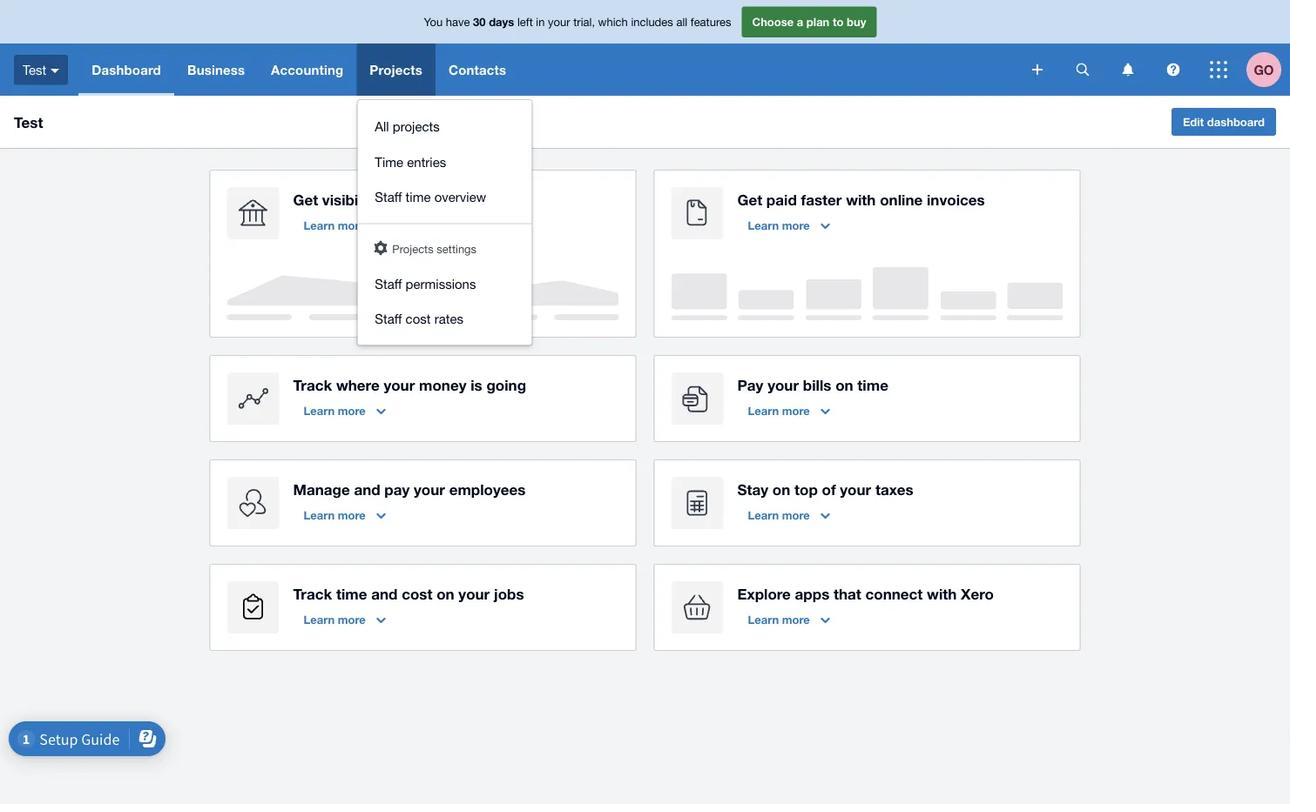 Task type: locate. For each thing, give the bounding box(es) containing it.
1 vertical spatial with
[[927, 585, 957, 603]]

top
[[794, 481, 818, 498]]

learn more down manage
[[304, 509, 366, 522]]

time for staff time overview
[[406, 189, 431, 205]]

faster
[[801, 191, 842, 208]]

edit
[[1183, 115, 1204, 128]]

learn more down visibility
[[304, 219, 366, 232]]

staff down time
[[375, 189, 402, 205]]

get left paid
[[737, 191, 762, 208]]

more down paid
[[782, 219, 810, 232]]

taxes icon image
[[671, 477, 723, 530]]

group
[[357, 100, 532, 345]]

0 vertical spatial time
[[406, 189, 431, 205]]

0 vertical spatial track
[[293, 376, 332, 394]]

learn more down paid
[[748, 219, 810, 232]]

cost
[[406, 311, 431, 327], [402, 585, 432, 603]]

track left where
[[293, 376, 332, 394]]

money
[[419, 376, 466, 394]]

learn down paid
[[748, 219, 779, 232]]

settings
[[437, 242, 477, 256]]

over
[[383, 191, 414, 208]]

2 track from the top
[[293, 585, 332, 603]]

staff cost rates link
[[357, 301, 532, 337]]

time entries
[[375, 154, 446, 169]]

visibility
[[322, 191, 379, 208]]

track for track time and cost on your jobs
[[293, 585, 332, 603]]

more down apps
[[782, 613, 810, 627]]

pay
[[737, 376, 763, 394]]

learn down explore
[[748, 613, 779, 627]]

where
[[336, 376, 380, 394]]

trial,
[[573, 15, 595, 29]]

overview
[[434, 189, 486, 205]]

explore
[[737, 585, 791, 603]]

projects inside group
[[392, 242, 434, 256]]

get left visibility
[[293, 191, 318, 208]]

0 vertical spatial on
[[836, 376, 853, 394]]

1 get from the left
[[293, 191, 318, 208]]

learn more down stay
[[748, 509, 810, 522]]

0 vertical spatial test
[[23, 62, 46, 77]]

more down track time and cost on your jobs
[[338, 613, 366, 627]]

track where your money is going
[[293, 376, 526, 394]]

rates
[[434, 311, 463, 327]]

navigation
[[79, 44, 1020, 345]]

30
[[473, 15, 486, 29]]

0 horizontal spatial time
[[336, 585, 367, 603]]

learn right the track money icon
[[304, 404, 335, 418]]

track
[[293, 376, 332, 394], [293, 585, 332, 603]]

0 vertical spatial cost
[[406, 311, 431, 327]]

learn right projects icon
[[304, 613, 335, 627]]

learn more button for apps
[[737, 606, 840, 634]]

learn more for on
[[748, 509, 810, 522]]

navigation containing dashboard
[[79, 44, 1020, 345]]

edit dashboard
[[1183, 115, 1265, 128]]

1 vertical spatial projects
[[392, 242, 434, 256]]

learn more down explore
[[748, 613, 810, 627]]

business button
[[174, 44, 258, 96]]

time for track time and cost on your jobs
[[336, 585, 367, 603]]

cost inside group
[[406, 311, 431, 327]]

learn more button down where
[[293, 397, 396, 425]]

test
[[23, 62, 46, 77], [14, 113, 43, 131]]

staff time overview link
[[357, 179, 532, 215]]

2 staff from the top
[[375, 276, 402, 291]]

learn more button for time
[[293, 606, 396, 634]]

more down manage
[[338, 509, 366, 522]]

more down pay your bills on time
[[782, 404, 810, 418]]

more
[[338, 219, 366, 232], [782, 219, 810, 232], [338, 404, 366, 418], [782, 404, 810, 418], [338, 509, 366, 522], [782, 509, 810, 522], [338, 613, 366, 627], [782, 613, 810, 627]]

2 vertical spatial time
[[336, 585, 367, 603]]

in
[[536, 15, 545, 29]]

test button
[[0, 44, 79, 96]]

learn down pay
[[748, 404, 779, 418]]

more down where
[[338, 404, 366, 418]]

1 vertical spatial on
[[773, 481, 790, 498]]

learn more down where
[[304, 404, 366, 418]]

list box containing all projects
[[357, 100, 532, 345]]

have
[[446, 15, 470, 29]]

staff down header icon
[[375, 276, 402, 291]]

1 vertical spatial staff
[[375, 276, 402, 291]]

0 vertical spatial projects
[[370, 62, 422, 78]]

learn more button down track time and cost on your jobs
[[293, 606, 396, 634]]

time
[[406, 189, 431, 205], [857, 376, 888, 394], [336, 585, 367, 603]]

projects up all projects
[[370, 62, 422, 78]]

learn more button down apps
[[737, 606, 840, 634]]

contacts
[[449, 62, 506, 78]]

learn for apps
[[748, 613, 779, 627]]

navigation inside banner
[[79, 44, 1020, 345]]

learn more button down paid
[[737, 212, 840, 240]]

1 horizontal spatial svg image
[[1210, 61, 1227, 78]]

get
[[293, 191, 318, 208], [737, 191, 762, 208]]

1 track from the top
[[293, 376, 332, 394]]

group containing all projects
[[357, 100, 532, 345]]

learn more button down visibility
[[293, 212, 396, 240]]

2 vertical spatial staff
[[375, 311, 402, 327]]

learn for visibility
[[304, 219, 335, 232]]

invoices preview bar graph image
[[671, 267, 1063, 321]]

your inside banner
[[548, 15, 570, 29]]

learn down manage
[[304, 509, 335, 522]]

on
[[836, 376, 853, 394], [773, 481, 790, 498], [437, 585, 454, 603]]

your
[[548, 15, 570, 29], [418, 191, 449, 208], [384, 376, 415, 394], [768, 376, 799, 394], [414, 481, 445, 498], [840, 481, 871, 498], [458, 585, 490, 603]]

contacts button
[[436, 44, 519, 96]]

go
[[1254, 62, 1274, 78]]

projects settings
[[392, 242, 477, 256]]

3 staff from the top
[[375, 311, 402, 327]]

with left the xero
[[927, 585, 957, 603]]

learn more button down pay your bills on time
[[737, 397, 840, 425]]

add-ons icon image
[[671, 582, 723, 634]]

learn more
[[304, 219, 366, 232], [748, 219, 810, 232], [304, 404, 366, 418], [748, 404, 810, 418], [304, 509, 366, 522], [748, 509, 810, 522], [304, 613, 366, 627], [748, 613, 810, 627]]

1 vertical spatial time
[[857, 376, 888, 394]]

1 staff from the top
[[375, 189, 402, 205]]

with right faster
[[846, 191, 876, 208]]

edit dashboard button
[[1172, 108, 1276, 136]]

on left jobs
[[437, 585, 454, 603]]

track right projects icon
[[293, 585, 332, 603]]

get paid faster with online invoices
[[737, 191, 985, 208]]

learn
[[304, 219, 335, 232], [748, 219, 779, 232], [304, 404, 335, 418], [748, 404, 779, 418], [304, 509, 335, 522], [748, 509, 779, 522], [304, 613, 335, 627], [748, 613, 779, 627]]

staff
[[375, 189, 402, 205], [375, 276, 402, 291], [375, 311, 402, 327]]

learn more for your
[[748, 404, 810, 418]]

learn more down track time and cost on your jobs
[[304, 613, 366, 627]]

projects right header icon
[[392, 242, 434, 256]]

learn down stay
[[748, 509, 779, 522]]

learn more button
[[293, 212, 396, 240], [737, 212, 840, 240], [293, 397, 396, 425], [737, 397, 840, 425], [293, 502, 396, 530], [737, 502, 840, 530], [293, 606, 396, 634], [737, 606, 840, 634]]

projects
[[370, 62, 422, 78], [392, 242, 434, 256]]

projects inside dropdown button
[[370, 62, 422, 78]]

2 get from the left
[[737, 191, 762, 208]]

svg image
[[1122, 63, 1134, 76], [1167, 63, 1180, 76], [1032, 64, 1043, 75], [51, 69, 59, 73]]

0 vertical spatial with
[[846, 191, 876, 208]]

staff permissions link
[[357, 266, 532, 301]]

learn more button for visibility
[[293, 212, 396, 240]]

0 horizontal spatial get
[[293, 191, 318, 208]]

plan
[[807, 15, 830, 29]]

header image
[[374, 241, 387, 256]]

1 vertical spatial track
[[293, 585, 332, 603]]

days
[[489, 15, 514, 29]]

1 horizontal spatial with
[[927, 585, 957, 603]]

and
[[354, 481, 380, 498], [371, 585, 398, 603]]

on left top
[[773, 481, 790, 498]]

learn more button down top
[[737, 502, 840, 530]]

invoices icon image
[[671, 187, 723, 240]]

manage and pay your employees
[[293, 481, 526, 498]]

get visibility over your cash flow
[[293, 191, 522, 208]]

svg image
[[1210, 61, 1227, 78], [1076, 63, 1089, 76]]

learn more button down manage
[[293, 502, 396, 530]]

banner containing dashboard
[[0, 0, 1290, 345]]

that
[[834, 585, 861, 603]]

staff down staff permissions
[[375, 311, 402, 327]]

0 horizontal spatial on
[[437, 585, 454, 603]]

is
[[471, 376, 482, 394]]

list box inside navigation
[[357, 100, 532, 345]]

0 horizontal spatial with
[[846, 191, 876, 208]]

employees icon image
[[227, 477, 279, 530]]

banner
[[0, 0, 1290, 345]]

1 horizontal spatial time
[[406, 189, 431, 205]]

0 vertical spatial and
[[354, 481, 380, 498]]

1 horizontal spatial get
[[737, 191, 762, 208]]

more down top
[[782, 509, 810, 522]]

bills icon image
[[671, 373, 723, 425]]

projects button
[[357, 44, 436, 96]]

list box
[[357, 100, 532, 345]]

svg image inside test popup button
[[51, 69, 59, 73]]

on right bills
[[836, 376, 853, 394]]

you have 30 days left in your trial, which includes all features
[[424, 15, 731, 29]]

time inside group
[[406, 189, 431, 205]]

2 horizontal spatial on
[[836, 376, 853, 394]]

more down visibility
[[338, 219, 366, 232]]

staff permissions
[[375, 276, 476, 291]]

2 vertical spatial on
[[437, 585, 454, 603]]

learn down visibility
[[304, 219, 335, 232]]

dashboard
[[1207, 115, 1265, 128]]

buy
[[847, 15, 866, 29]]

learn more down pay
[[748, 404, 810, 418]]

accounting button
[[258, 44, 357, 96]]

apps
[[795, 585, 830, 603]]

0 vertical spatial staff
[[375, 189, 402, 205]]

learn more button for paid
[[737, 212, 840, 240]]

1 vertical spatial test
[[14, 113, 43, 131]]

connect
[[865, 585, 923, 603]]

online
[[880, 191, 923, 208]]

all
[[375, 119, 389, 134]]

with
[[846, 191, 876, 208], [927, 585, 957, 603]]



Task type: describe. For each thing, give the bounding box(es) containing it.
pay
[[384, 481, 410, 498]]

staff for staff permissions
[[375, 276, 402, 291]]

manage
[[293, 481, 350, 498]]

xero
[[961, 585, 994, 603]]

pay your bills on time
[[737, 376, 888, 394]]

includes
[[631, 15, 673, 29]]

stay on top of your taxes
[[737, 481, 914, 498]]

get for get paid faster with online invoices
[[737, 191, 762, 208]]

track for track where your money is going
[[293, 376, 332, 394]]

1 vertical spatial and
[[371, 585, 398, 603]]

learn for your
[[748, 404, 779, 418]]

go button
[[1247, 44, 1290, 96]]

more for time
[[338, 613, 366, 627]]

projects
[[393, 119, 440, 134]]

choose a plan to buy
[[752, 15, 866, 29]]

accounting
[[271, 62, 343, 78]]

track money icon image
[[227, 373, 279, 425]]

projects for projects settings
[[392, 242, 434, 256]]

time entries link
[[357, 144, 532, 179]]

learn more for and
[[304, 509, 366, 522]]

to
[[833, 15, 844, 29]]

going
[[486, 376, 526, 394]]

more for paid
[[782, 219, 810, 232]]

1 vertical spatial cost
[[402, 585, 432, 603]]

flow
[[491, 191, 522, 208]]

get for get visibility over your cash flow
[[293, 191, 318, 208]]

learn more for where
[[304, 404, 366, 418]]

learn more button for on
[[737, 502, 840, 530]]

learn for time
[[304, 613, 335, 627]]

of
[[822, 481, 836, 498]]

learn for paid
[[748, 219, 779, 232]]

learn more for visibility
[[304, 219, 366, 232]]

group inside banner
[[357, 100, 532, 345]]

more for on
[[782, 509, 810, 522]]

cash
[[454, 191, 487, 208]]

projects icon image
[[227, 582, 279, 634]]

banking preview line graph image
[[227, 267, 619, 321]]

all projects
[[375, 119, 440, 134]]

more for and
[[338, 509, 366, 522]]

left
[[517, 15, 533, 29]]

permissions
[[406, 276, 476, 291]]

projects for projects
[[370, 62, 422, 78]]

more for your
[[782, 404, 810, 418]]

staff time overview
[[375, 189, 486, 205]]

staff cost rates
[[375, 311, 463, 327]]

you
[[424, 15, 443, 29]]

entries
[[407, 154, 446, 169]]

learn for and
[[304, 509, 335, 522]]

taxes
[[875, 481, 914, 498]]

0 horizontal spatial svg image
[[1076, 63, 1089, 76]]

more for where
[[338, 404, 366, 418]]

test inside popup button
[[23, 62, 46, 77]]

a
[[797, 15, 803, 29]]

staff for staff cost rates
[[375, 311, 402, 327]]

learn more for paid
[[748, 219, 810, 232]]

dashboard link
[[79, 44, 174, 96]]

time
[[375, 154, 403, 169]]

choose
[[752, 15, 794, 29]]

bills
[[803, 376, 831, 394]]

paid
[[766, 191, 797, 208]]

jobs
[[494, 585, 524, 603]]

learn more for time
[[304, 613, 366, 627]]

more for visibility
[[338, 219, 366, 232]]

learn more button for where
[[293, 397, 396, 425]]

features
[[691, 15, 731, 29]]

learn for on
[[748, 509, 779, 522]]

all projects link
[[357, 109, 532, 144]]

all
[[676, 15, 687, 29]]

learn for where
[[304, 404, 335, 418]]

dashboard
[[92, 62, 161, 78]]

learn more for apps
[[748, 613, 810, 627]]

stay
[[737, 481, 768, 498]]

which
[[598, 15, 628, 29]]

1 horizontal spatial on
[[773, 481, 790, 498]]

invoices
[[927, 191, 985, 208]]

staff for staff time overview
[[375, 189, 402, 205]]

explore apps that connect with xero
[[737, 585, 994, 603]]

employees
[[449, 481, 526, 498]]

learn more button for your
[[737, 397, 840, 425]]

banking icon image
[[227, 187, 279, 240]]

business
[[187, 62, 245, 78]]

more for apps
[[782, 613, 810, 627]]

2 horizontal spatial time
[[857, 376, 888, 394]]

learn more button for and
[[293, 502, 396, 530]]

track time and cost on your jobs
[[293, 585, 524, 603]]



Task type: vqa. For each thing, say whether or not it's contained in the screenshot.
"Show"
no



